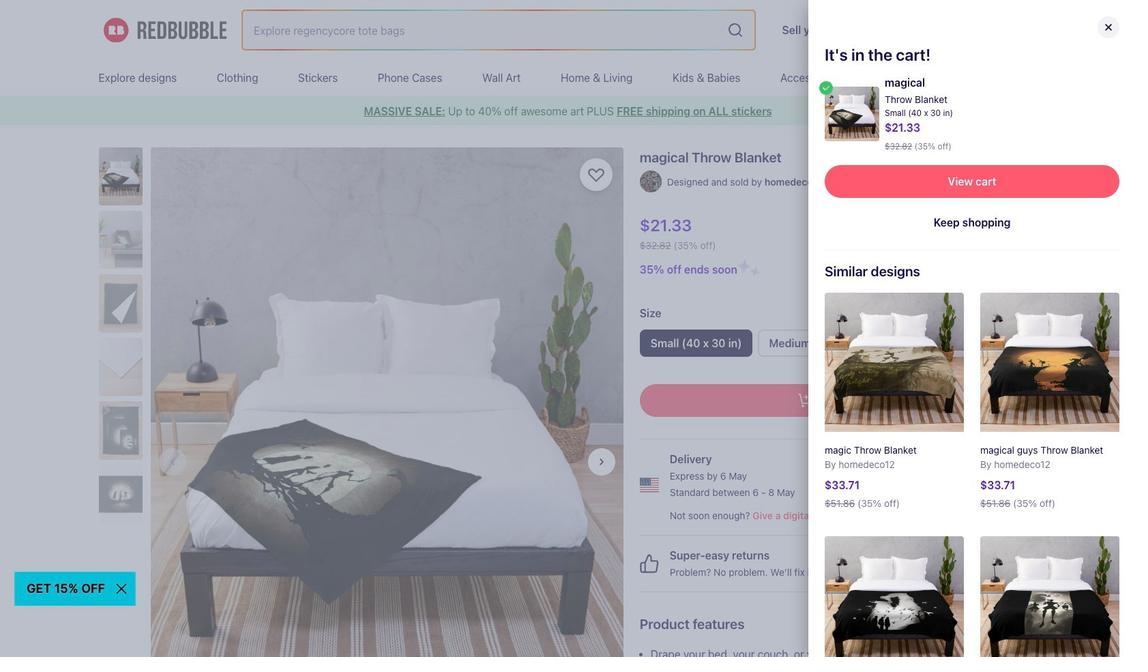 Task type: vqa. For each thing, say whether or not it's contained in the screenshot.
Item summary dialog
yes



Task type: describe. For each thing, give the bounding box(es) containing it.
item preview, haunted designed and sold by homedeco12. image
[[825, 536, 964, 657]]

7 menu item from the left
[[673, 60, 741, 96]]

8 menu item from the left
[[781, 60, 840, 96]]

item summary dialog
[[0, 0, 1146, 657]]

3 menu item from the left
[[298, 60, 338, 96]]

size option group
[[640, 330, 1037, 362]]

5 menu item from the left
[[482, 60, 521, 96]]

item preview, magical designed and sold by homedeco12. image
[[825, 87, 879, 141]]

2 menu item from the left
[[217, 60, 258, 96]]



Task type: locate. For each thing, give the bounding box(es) containing it.
6 menu item from the left
[[561, 60, 633, 96]]

1 menu item from the left
[[99, 60, 177, 96]]

None radio
[[758, 330, 884, 357]]

menu bar
[[99, 60, 1037, 96]]

item preview, magic designed and sold by homedeco12. image
[[825, 293, 964, 432]]

none radio inside size 'option group'
[[758, 330, 884, 357]]

None radio
[[640, 330, 753, 357], [890, 330, 1004, 357], [640, 330, 753, 357], [890, 330, 1004, 357]]

flag of us image
[[640, 475, 659, 494]]

9 menu item from the left
[[880, 60, 974, 96]]

item preview, magical guys designed and sold by homedeco12. image
[[980, 293, 1120, 432]]

menu item
[[99, 60, 177, 96], [217, 60, 258, 96], [298, 60, 338, 96], [378, 60, 442, 96], [482, 60, 521, 96], [561, 60, 633, 96], [673, 60, 741, 96], [781, 60, 840, 96], [880, 60, 974, 96]]

item preview, the haunted horror designed and sold by homedeco12. image
[[980, 536, 1120, 657]]

4 menu item from the left
[[378, 60, 442, 96]]



